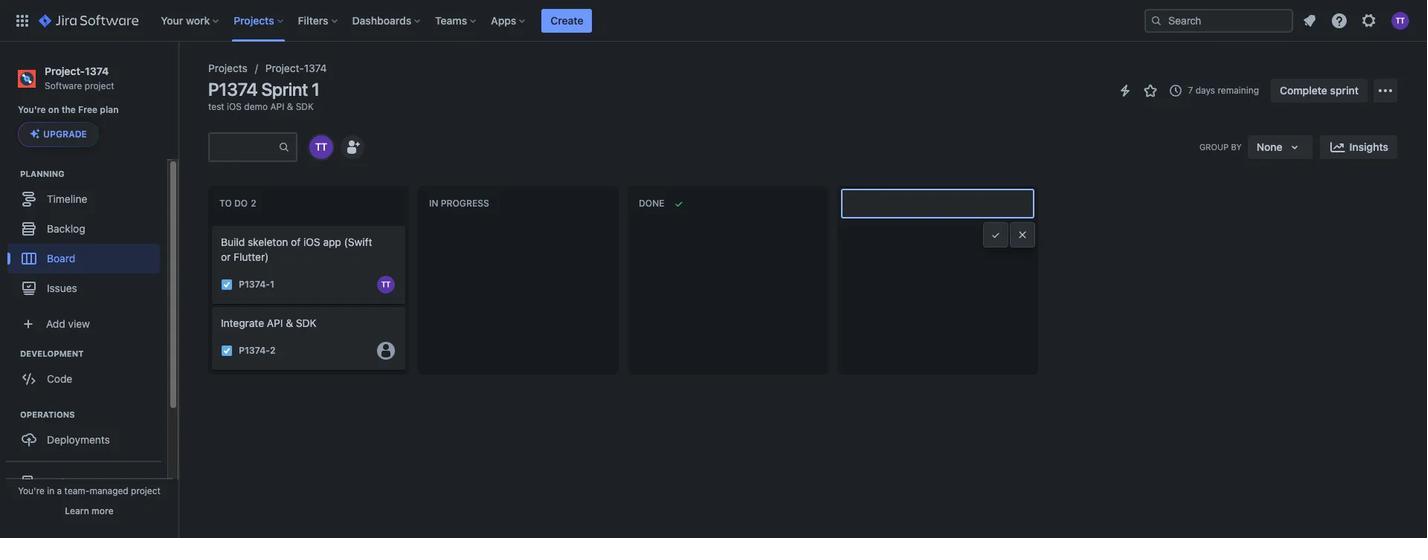 Task type: describe. For each thing, give the bounding box(es) containing it.
your
[[161, 14, 183, 26]]

projects for projects "dropdown button"
[[234, 14, 274, 26]]

search image
[[1151, 15, 1163, 26]]

projects button
[[229, 9, 289, 32]]

1374 for project-1374
[[304, 62, 327, 74]]

timeline link
[[7, 185, 160, 215]]

planning
[[20, 169, 65, 179]]

plan
[[100, 104, 119, 115]]

you're for you're in a team-managed project
[[18, 486, 45, 497]]

group by
[[1200, 142, 1242, 152]]

p1374-1
[[239, 279, 274, 290]]

development group
[[7, 348, 167, 399]]

more
[[92, 506, 114, 517]]

projects link
[[208, 60, 248, 77]]

view
[[68, 318, 90, 330]]

managed
[[90, 486, 128, 497]]

days
[[1196, 85, 1216, 96]]

the
[[62, 104, 76, 115]]

none button
[[1248, 135, 1313, 159]]

backlog
[[47, 222, 85, 235]]

create
[[551, 14, 584, 26]]

ios inside 'build skeleton of ios app (swift or flutter)'
[[304, 236, 320, 249]]

Search field
[[1145, 9, 1294, 32]]

demo
[[244, 101, 268, 112]]

or
[[221, 251, 231, 263]]

1 inside p1374 sprint 1 test ios demo api & sdk
[[312, 79, 320, 100]]

2 sdk from the top
[[296, 317, 317, 329]]

operations
[[20, 410, 75, 420]]

sprint
[[261, 79, 308, 100]]

done
[[639, 198, 665, 209]]

you're on the free plan
[[18, 104, 119, 115]]

team-
[[64, 486, 90, 497]]

star p1374 board image
[[1142, 82, 1160, 100]]

cancel image
[[1017, 229, 1029, 241]]

add view
[[46, 318, 90, 330]]

api inside p1374 sprint 1 test ios demo api & sdk
[[270, 101, 285, 112]]

your profile and settings image
[[1392, 12, 1410, 29]]

software
[[45, 80, 82, 91]]

group
[[1200, 142, 1229, 152]]

project-1374 link
[[265, 60, 327, 77]]

settings image
[[1361, 12, 1379, 29]]

free
[[78, 104, 98, 115]]

backlog link
[[7, 215, 160, 244]]

primary element
[[9, 0, 1145, 41]]

projects for 'projects' link
[[208, 62, 248, 74]]

7 days remaining image
[[1168, 82, 1186, 100]]

apps
[[491, 14, 517, 26]]

sdk inside p1374 sprint 1 test ios demo api & sdk
[[296, 101, 314, 112]]

operations image
[[2, 406, 20, 424]]

1374 for project-1374 software project
[[85, 65, 109, 77]]

issues
[[47, 282, 77, 295]]

p1374
[[208, 79, 258, 100]]

dashboards
[[352, 14, 412, 26]]

learn more button
[[65, 506, 114, 518]]

unassigned image
[[377, 342, 395, 360]]

deployments link
[[7, 426, 160, 456]]

2
[[270, 345, 276, 356]]

help image
[[1331, 12, 1349, 29]]

filters
[[298, 14, 329, 26]]

dashboards button
[[348, 9, 426, 32]]

automations menu button icon image
[[1117, 81, 1135, 99]]

app
[[323, 236, 341, 249]]

you're in a team-managed project
[[18, 486, 161, 497]]

notifications image
[[1301, 12, 1319, 29]]

project-1374 software project
[[45, 65, 114, 91]]

development
[[20, 349, 84, 359]]

sprint
[[1331, 84, 1359, 97]]

filters button
[[294, 9, 343, 32]]

assignee: terry turtle image
[[377, 276, 395, 294]]

complete
[[1280, 84, 1328, 97]]

complete sprint
[[1280, 84, 1359, 97]]

project pages link
[[6, 467, 161, 500]]

project- for project-1374 software project
[[45, 65, 85, 77]]

skeleton
[[248, 236, 288, 249]]

your work
[[161, 14, 210, 26]]

upgrade button
[[19, 123, 98, 147]]

code link
[[7, 365, 160, 395]]

apps button
[[487, 9, 531, 32]]

timeline
[[47, 193, 87, 205]]

planning group
[[7, 168, 167, 308]]



Task type: locate. For each thing, give the bounding box(es) containing it.
in progress
[[429, 198, 489, 209]]

on
[[48, 104, 59, 115]]

add view button
[[9, 310, 158, 340]]

1 horizontal spatial 1374
[[304, 62, 327, 74]]

p1374 sprint 1 test ios demo api & sdk
[[208, 79, 320, 112]]

remaining
[[1218, 85, 1260, 96]]

1 horizontal spatial 1
[[312, 79, 320, 100]]

learn
[[65, 506, 89, 517]]

1374 up free
[[85, 65, 109, 77]]

issues link
[[7, 274, 160, 304]]

p1374-2 link
[[239, 344, 276, 357]]

you're left in
[[18, 486, 45, 497]]

7 days remaining
[[1189, 85, 1260, 96]]

learn more
[[65, 506, 114, 517]]

upgrade
[[43, 129, 87, 140]]

1 you're from the top
[[18, 104, 46, 115]]

project inside project-1374 software project
[[85, 80, 114, 91]]

1 vertical spatial p1374-
[[239, 345, 270, 356]]

test ios demo api & sdk element
[[208, 101, 314, 113]]

build
[[221, 236, 245, 249]]

p1374- for integrate
[[239, 345, 270, 356]]

do
[[234, 198, 248, 209]]

p1374- inside 'link'
[[239, 279, 270, 290]]

edit image
[[138, 474, 156, 492]]

code
[[47, 373, 72, 385]]

1 down project-1374 link
[[312, 79, 320, 100]]

project
[[85, 80, 114, 91], [131, 486, 161, 497]]

of
[[291, 236, 301, 249]]

integrate api & sdk
[[221, 317, 317, 329]]

1 vertical spatial sdk
[[296, 317, 317, 329]]

1 vertical spatial project
[[131, 486, 161, 497]]

project pages
[[45, 477, 112, 490]]

none
[[1257, 141, 1283, 153]]

1 vertical spatial projects
[[208, 62, 248, 74]]

sdk
[[296, 101, 314, 112], [296, 317, 317, 329]]

development image
[[2, 345, 20, 363]]

2 you're from the top
[[18, 486, 45, 497]]

1374
[[304, 62, 327, 74], [85, 65, 109, 77]]

0 horizontal spatial 1
[[270, 279, 274, 290]]

1 p1374- from the top
[[239, 279, 270, 290]]

teams button
[[431, 9, 482, 32]]

to
[[219, 198, 232, 209]]

task image
[[221, 345, 233, 357]]

test
[[208, 101, 224, 112]]

0 vertical spatial 1
[[312, 79, 320, 100]]

pages
[[82, 477, 112, 490]]

you're
[[18, 104, 46, 115], [18, 486, 45, 497]]

board link
[[7, 244, 160, 274]]

7
[[1189, 85, 1194, 96]]

deployments
[[47, 434, 110, 446]]

0 vertical spatial you're
[[18, 104, 46, 115]]

project-
[[265, 62, 304, 74], [45, 65, 85, 77]]

project- for project-1374
[[265, 62, 304, 74]]

p1374- for build
[[239, 279, 270, 290]]

by
[[1232, 142, 1242, 152]]

p1374-1 link
[[239, 278, 274, 291]]

1 inside 'link'
[[270, 279, 274, 290]]

project-1374
[[265, 62, 327, 74]]

task image
[[221, 279, 233, 291]]

project- up sprint
[[265, 62, 304, 74]]

1 vertical spatial ios
[[304, 236, 320, 249]]

api down sprint
[[270, 101, 285, 112]]

to do element
[[219, 198, 259, 209]]

jira software image
[[39, 12, 139, 29], [39, 12, 139, 29]]

a
[[57, 486, 62, 497]]

projects
[[234, 14, 274, 26], [208, 62, 248, 74]]

project up plan
[[85, 80, 114, 91]]

complete sprint button
[[1272, 79, 1368, 103]]

ios
[[227, 101, 242, 112], [304, 236, 320, 249]]

1 horizontal spatial ios
[[304, 236, 320, 249]]

project
[[45, 477, 79, 490]]

2 p1374- from the top
[[239, 345, 270, 356]]

in
[[429, 198, 439, 209]]

(swift
[[344, 236, 372, 249]]

project- inside project-1374 link
[[265, 62, 304, 74]]

insights button
[[1320, 135, 1398, 159]]

work
[[186, 14, 210, 26]]

None field
[[843, 190, 1033, 217]]

ios down p1374
[[227, 101, 242, 112]]

project right the managed
[[131, 486, 161, 497]]

insights
[[1350, 141, 1389, 153]]

integrate
[[221, 317, 264, 329]]

to do
[[219, 198, 248, 209]]

create button
[[542, 9, 593, 32]]

1 sdk from the top
[[296, 101, 314, 112]]

1 horizontal spatial project
[[131, 486, 161, 497]]

operations group
[[7, 409, 167, 460]]

projects inside "dropdown button"
[[234, 14, 274, 26]]

progress
[[441, 198, 489, 209]]

project- up the software
[[45, 65, 85, 77]]

insights image
[[1329, 138, 1347, 156]]

Search this board text field
[[210, 134, 278, 161]]

0 horizontal spatial 1374
[[85, 65, 109, 77]]

0 horizontal spatial project
[[85, 80, 114, 91]]

you're left the on
[[18, 104, 46, 115]]

0 horizontal spatial ios
[[227, 101, 242, 112]]

0 vertical spatial &
[[287, 101, 293, 112]]

& down sprint
[[287, 101, 293, 112]]

1374 up sprint
[[304, 62, 327, 74]]

0 vertical spatial sdk
[[296, 101, 314, 112]]

0 vertical spatial p1374-
[[239, 279, 270, 290]]

your work button
[[156, 9, 225, 32]]

projects up p1374
[[208, 62, 248, 74]]

flutter)
[[234, 251, 269, 263]]

1374 inside project-1374 software project
[[85, 65, 109, 77]]

1 horizontal spatial project-
[[265, 62, 304, 74]]

0 horizontal spatial project-
[[45, 65, 85, 77]]

1 vertical spatial api
[[267, 317, 283, 329]]

banner
[[0, 0, 1428, 42]]

banner containing your work
[[0, 0, 1428, 42]]

& inside p1374 sprint 1 test ios demo api & sdk
[[287, 101, 293, 112]]

1 up integrate api & sdk
[[270, 279, 274, 290]]

planning image
[[2, 165, 20, 183]]

1
[[312, 79, 320, 100], [270, 279, 274, 290]]

1 vertical spatial 1
[[270, 279, 274, 290]]

you're for you're on the free plan
[[18, 104, 46, 115]]

teams
[[435, 14, 467, 26]]

0 vertical spatial projects
[[234, 14, 274, 26]]

add people image
[[344, 138, 362, 156]]

0 vertical spatial ios
[[227, 101, 242, 112]]

build skeleton of ios app (swift or flutter)
[[221, 236, 372, 263]]

p1374- right task image
[[239, 279, 270, 290]]

sidebar navigation image
[[162, 60, 195, 89]]

1 vertical spatial you're
[[18, 486, 45, 497]]

confirm image
[[990, 229, 1002, 241]]

terry turtle image
[[310, 135, 333, 159]]

0 vertical spatial project
[[85, 80, 114, 91]]

appswitcher icon image
[[13, 12, 31, 29]]

in
[[47, 486, 54, 497]]

project- inside project-1374 software project
[[45, 65, 85, 77]]

p1374-
[[239, 279, 270, 290], [239, 345, 270, 356]]

0 vertical spatial api
[[270, 101, 285, 112]]

ios right "of"
[[304, 236, 320, 249]]

ios inside p1374 sprint 1 test ios demo api & sdk
[[227, 101, 242, 112]]

board
[[47, 252, 75, 265]]

add
[[46, 318, 65, 330]]

p1374-2
[[239, 345, 276, 356]]

& right integrate in the left bottom of the page
[[286, 317, 293, 329]]

api up 2
[[267, 317, 283, 329]]

projects up 'projects' link
[[234, 14, 274, 26]]

p1374- right task icon
[[239, 345, 270, 356]]

api
[[270, 101, 285, 112], [267, 317, 283, 329]]

more image
[[1377, 82, 1395, 100]]

1 vertical spatial &
[[286, 317, 293, 329]]



Task type: vqa. For each thing, say whether or not it's contained in the screenshot.
do
yes



